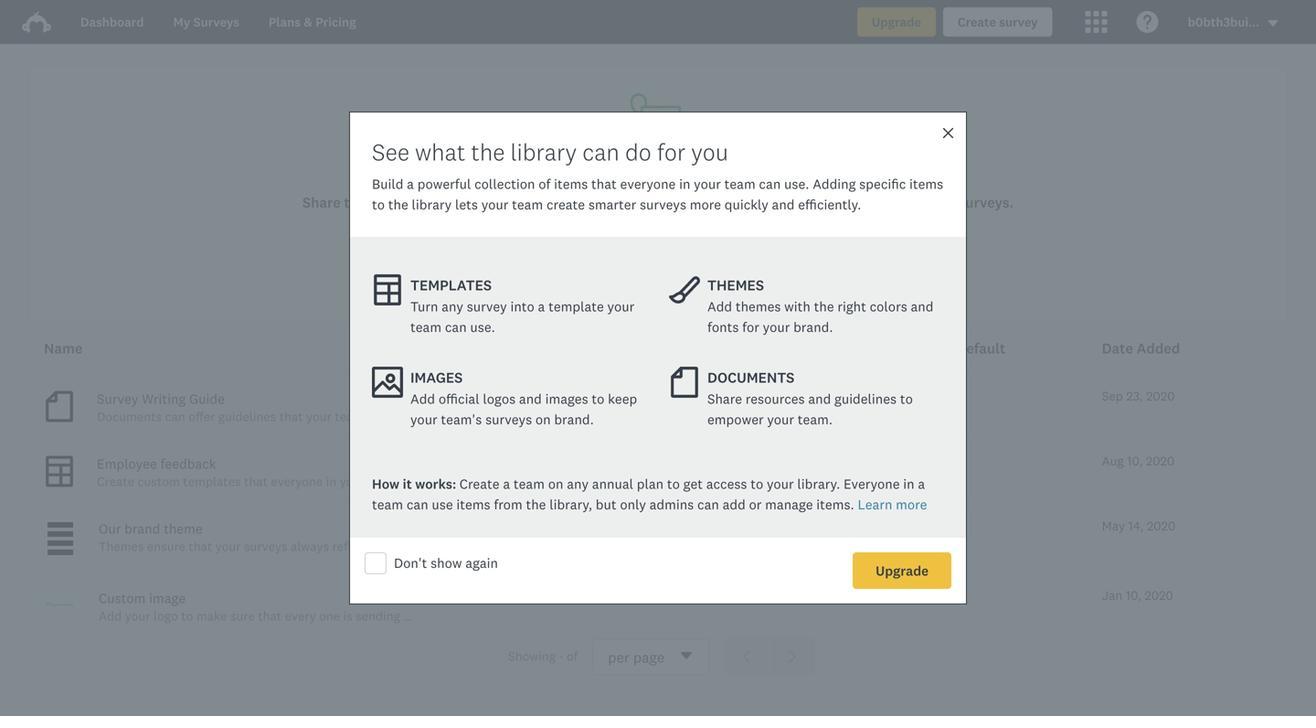 Task type: describe. For each thing, give the bounding box(es) containing it.
your up don't
[[373, 539, 398, 554]]

always
[[291, 539, 329, 554]]

create for create survey
[[958, 14, 997, 30]]

guidelines
[[835, 391, 897, 407]]

guide
[[189, 391, 225, 407]]

keep
[[608, 391, 638, 407]]

get
[[684, 476, 703, 492]]

show
[[431, 555, 462, 571]]

10, for feedback
[[1128, 454, 1143, 469]]

custom
[[138, 474, 180, 489]]

own
[[590, 230, 615, 246]]

upgrade
[[668, 230, 718, 246]]

surveys inside our brand theme themes ensure that your surveys always reflect your company's colors and style preferences.
[[244, 539, 288, 554]]

or
[[749, 497, 762, 513]]

1 horizontal spatial more
[[896, 497, 928, 513]]

more inside build a powerful collection of items  that everyone in your team can use. adding specific items to the library lets your team create smarter surveys more quickly and efficiently.
[[690, 197, 722, 213]]

your left whole
[[717, 194, 747, 211]]

survey writing guide
[[97, 391, 225, 407]]

how it works:
[[372, 476, 460, 492]]

0 vertical spatial upgrade link
[[858, 7, 936, 37]]

theme
[[164, 521, 203, 537]]

upgrade inside see what the library can do for you dialog
[[876, 563, 929, 579]]

date added button
[[1095, 330, 1280, 367]]

how
[[372, 476, 400, 492]]

don't
[[394, 555, 427, 571]]

to inside images add official logos and images to keep your team's surveys on brand.
[[592, 391, 605, 407]]

2 vertical spatial upgrade link
[[853, 552, 952, 589]]

writing
[[142, 391, 186, 407]]

official
[[439, 391, 480, 407]]

2020 for feedback
[[1147, 454, 1175, 469]]

1 horizontal spatial items
[[554, 176, 588, 192]]

14,
[[1129, 518, 1144, 534]]

add inside custom image add your logo to make sure that every one is sending out surveys that are on brand.
[[99, 609, 122, 624]]

lets
[[455, 197, 478, 213]]

out
[[404, 609, 423, 624]]

pricing
[[316, 14, 356, 30]]

employee feedback create custom templates that everyone in your team can use.
[[97, 456, 448, 489]]

1 vertical spatial upgrade
[[632, 274, 685, 290]]

template
[[549, 299, 604, 315]]

a up learn more link
[[918, 476, 926, 492]]

themes add themes with the right colors and fonts for your brand.
[[708, 277, 934, 335]]

see
[[372, 139, 410, 166]]

sure
[[230, 609, 255, 624]]

employee
[[97, 456, 157, 472]]

plan inside create a team on any annual plan to get access to your library. everyone in a team can use items from the library, but only admins can add or manage items.
[[637, 476, 664, 492]]

one
[[319, 609, 340, 624]]

themes inside our brand theme themes ensure that your surveys always reflect your company's colors and style preferences.
[[99, 539, 144, 554]]

templates
[[183, 474, 241, 489]]

your inside documents share resources and guidelines to empower your team.
[[768, 412, 795, 428]]

from
[[494, 497, 523, 513]]

don't show again
[[394, 555, 498, 571]]

b0bth3bui...
[[1188, 14, 1260, 30]]

can inside employee feedback create custom templates that everyone in your team can use.
[[401, 474, 421, 489]]

2020 right 23,
[[1147, 389, 1176, 404]]

-
[[559, 649, 564, 664]]

1 horizontal spatial brand
[[916, 194, 955, 211]]

3 undefined: black element from the top
[[48, 540, 73, 546]]

23,
[[1127, 389, 1144, 404]]

1 brand logo image from the top
[[22, 7, 51, 37]]

surveys inside images add official logos and images to keep your team's surveys on brand.
[[486, 412, 532, 428]]

0 vertical spatial share
[[303, 194, 341, 211]]

see what the library can do for you dialog
[[349, 112, 967, 604]]

works:
[[415, 476, 456, 492]]

1 undefined: black element from the top
[[48, 522, 73, 528]]

to inside documents share resources and guidelines to empower your team.
[[901, 391, 913, 407]]

colors inside our brand theme themes ensure that your surveys always reflect your company's colors and style preferences.
[[466, 539, 501, 554]]

document
[[793, 389, 852, 404]]

brand. inside custom image add your logo to make sure that every one is sending out surveys that are on brand.
[[538, 609, 575, 624]]

whole
[[750, 194, 790, 211]]

every
[[285, 609, 316, 624]]

plans
[[269, 14, 301, 30]]

your right ensure
[[216, 539, 241, 554]]

add
[[723, 497, 746, 513]]

smarter
[[589, 197, 637, 213]]

to down adding
[[831, 194, 845, 211]]

build
[[372, 176, 404, 192]]

share inside documents share resources and guidelines to empower your team.
[[708, 391, 743, 407]]

your down collection
[[482, 197, 509, 213]]

feedback
[[160, 456, 216, 472]]

sep 23, 2020
[[1102, 389, 1176, 404]]

team inside employee feedback create custom templates that everyone in your team can use.
[[368, 474, 398, 489]]

that inside build a powerful collection of items  that everyone in your team can use. adding specific items to the library lets your team create smarter surveys more quickly and efficiently.
[[592, 176, 617, 192]]

see what the library can do for you
[[372, 139, 729, 166]]

plans & pricing
[[269, 14, 356, 30]]

surveys.
[[959, 194, 1014, 211]]

image image
[[372, 367, 403, 398]]

manage
[[766, 497, 813, 513]]

your inside themes add themes with the right colors and fonts for your brand.
[[763, 319, 790, 335]]

your inside create a team on any annual plan to get access to your library. everyone in a team can use items from the library, but only admins can add or manage items.
[[767, 476, 794, 492]]

what
[[415, 139, 466, 166]]

logo
[[154, 609, 178, 624]]

my
[[173, 14, 190, 30]]

brand inside our brand theme themes ensure that your surveys always reflect your company's colors and style preferences.
[[124, 521, 160, 537]]

it
[[403, 476, 412, 492]]

add for images
[[411, 391, 435, 407]]

to up or
[[751, 476, 764, 492]]

items.
[[817, 497, 855, 513]]

team.
[[798, 412, 833, 428]]

share templates, documents, themes and images to empower your whole team to create on-brand surveys.
[[303, 194, 1014, 211]]

team down adding
[[793, 194, 827, 211]]

to
[[507, 230, 521, 246]]

can down get
[[698, 497, 720, 513]]

specific
[[860, 176, 906, 192]]

showing
[[508, 649, 556, 664]]

colors inside themes add themes with the right colors and fonts for your brand.
[[870, 299, 908, 315]]

company's
[[401, 539, 463, 554]]

b0bth3bui... button
[[1188, 0, 1280, 44]]

default button
[[950, 330, 1081, 367]]

&
[[304, 14, 313, 30]]

create for create a team on any annual plan to get access to your library. everyone in a team can use items from the library, but only admins can add or manage items.
[[460, 476, 500, 492]]

access
[[707, 476, 748, 492]]

and up build
[[555, 194, 580, 211]]

brush image
[[669, 274, 700, 305]]

add for themes
[[708, 299, 733, 315]]

name
[[44, 340, 83, 357]]

dashboard link
[[80, 0, 144, 44]]

to inside build a powerful collection of items  that everyone in your team can use. adding specific items to the library lets your team create smarter surveys more quickly and efficiently.
[[372, 197, 385, 213]]

everyone inside employee feedback create custom templates that everyone in your team can use.
[[271, 474, 323, 489]]

team's
[[441, 412, 482, 428]]

dashboard
[[80, 14, 144, 30]]

fonts
[[708, 319, 739, 335]]

your left 'own' at left
[[559, 230, 587, 246]]

you
[[692, 139, 729, 166]]

but
[[596, 497, 617, 513]]

aug 10, 2020
[[1102, 454, 1175, 469]]

2 brand logo image from the top
[[22, 11, 51, 33]]

to right upgrade
[[722, 230, 735, 246]]

10, for image
[[1126, 588, 1142, 603]]

use. inside templates turn any survey into a template your team can use.
[[470, 319, 495, 335]]

learn
[[858, 497, 893, 513]]

and inside our brand theme themes ensure that your surveys always reflect your company's colors and style preferences.
[[505, 539, 526, 554]]

that inside our brand theme themes ensure that your surveys always reflect your company's colors and style preferences.
[[189, 539, 212, 554]]

0 vertical spatial empower
[[652, 194, 713, 211]]

team inside templates turn any survey into a template your team can use.
[[411, 319, 442, 335]]

team down how in the bottom of the page
[[372, 497, 403, 513]]

use. inside build a powerful collection of items  that everyone in your team can use. adding specific items to the library lets your team create smarter surveys more quickly and efficiently.
[[785, 176, 810, 192]]

help icon image
[[1137, 11, 1159, 33]]

use. inside employee feedback create custom templates that everyone in your team can use.
[[424, 474, 448, 489]]

preferences.
[[560, 539, 631, 554]]

your inside templates turn any survey into a template your team can use.
[[608, 299, 635, 315]]

template image
[[44, 454, 75, 489]]

documents
[[708, 369, 795, 386]]



Task type: vqa. For each thing, say whether or not it's contained in the screenshot.
HELP image
no



Task type: locate. For each thing, give the bounding box(es) containing it.
to left get
[[667, 476, 680, 492]]

create survey link
[[944, 7, 1053, 37]]

undefined: black element
[[48, 522, 73, 528], [48, 531, 73, 537], [48, 540, 73, 546], [48, 550, 73, 555]]

everyone up share templates, documents, themes and images to empower your whole team to create on-brand surveys.
[[620, 176, 676, 192]]

document image for documents
[[669, 367, 700, 398]]

0 vertical spatial more
[[690, 197, 722, 213]]

1 vertical spatial of
[[567, 649, 578, 664]]

surveys left always
[[244, 539, 288, 554]]

create up build
[[547, 197, 585, 213]]

1 horizontal spatial in
[[680, 176, 691, 192]]

everyone
[[844, 476, 900, 492]]

turn
[[411, 299, 438, 315]]

0 vertical spatial images
[[583, 194, 631, 211]]

plan up only
[[637, 476, 664, 492]]

1 horizontal spatial plan
[[783, 230, 810, 246]]

1 vertical spatial for
[[743, 319, 760, 335]]

surveys inside custom image add your logo to make sure that every one is sending out surveys that are on brand.
[[426, 609, 469, 624]]

0 horizontal spatial add
[[99, 609, 122, 624]]

quickly
[[725, 197, 769, 213]]

0 vertical spatial upgrade
[[872, 14, 922, 30]]

1 vertical spatial more
[[896, 497, 928, 513]]

jan 10, 2020
[[1102, 588, 1174, 603]]

is
[[343, 609, 353, 624]]

share down documents
[[708, 391, 743, 407]]

date added
[[1102, 340, 1181, 357]]

that right "sure"
[[258, 609, 282, 624]]

1 horizontal spatial use.
[[470, 319, 495, 335]]

template image
[[372, 274, 403, 305]]

themes
[[708, 277, 765, 294], [99, 539, 144, 554]]

0 horizontal spatial any
[[442, 299, 464, 315]]

collection
[[475, 176, 535, 192]]

group
[[724, 638, 816, 675]]

0 horizontal spatial survey
[[467, 299, 507, 315]]

on inside create a team on any annual plan to get access to your library. everyone in a team can use items from the library, but only admins can add or manage items.
[[548, 476, 564, 492]]

2020 for image
[[1145, 588, 1174, 603]]

on-
[[894, 194, 916, 211]]

that right templates
[[244, 474, 268, 489]]

use.
[[785, 176, 810, 192], [470, 319, 495, 335], [424, 474, 448, 489]]

any up library,
[[567, 476, 589, 492]]

your inside custom image add your logo to make sure that every one is sending out surveys that are on brand.
[[125, 609, 150, 624]]

0 vertical spatial of
[[539, 176, 551, 192]]

1 vertical spatial survey
[[467, 299, 507, 315]]

more right 'learn'
[[896, 497, 928, 513]]

4 undefined: black element from the top
[[48, 550, 73, 555]]

and left style at left
[[505, 539, 526, 554]]

use. down templates
[[470, 319, 495, 335]]

1 horizontal spatial create
[[460, 476, 500, 492]]

0 horizontal spatial in
[[326, 474, 337, 489]]

0 horizontal spatial themes
[[502, 194, 552, 211]]

images for keep
[[546, 391, 589, 407]]

themes down collection
[[502, 194, 552, 211]]

brand. inside themes add themes with the right colors and fonts for your brand.
[[794, 319, 834, 335]]

to inside custom image add your logo to make sure that every one is sending out surveys that are on brand.
[[181, 609, 193, 624]]

0 vertical spatial use.
[[785, 176, 810, 192]]

create
[[848, 194, 891, 211], [547, 197, 585, 213]]

2 horizontal spatial in
[[904, 476, 915, 492]]

to
[[634, 194, 648, 211], [831, 194, 845, 211], [372, 197, 385, 213], [722, 230, 735, 246], [592, 391, 605, 407], [901, 391, 913, 407], [667, 476, 680, 492], [751, 476, 764, 492], [181, 609, 193, 624]]

1 horizontal spatial for
[[743, 319, 760, 335]]

templates
[[411, 277, 492, 294]]

colors up the again on the left of the page
[[466, 539, 501, 554]]

empower up upgrade
[[652, 194, 713, 211]]

the right from
[[526, 497, 546, 513]]

style
[[529, 539, 557, 554]]

0 horizontal spatial share
[[303, 194, 341, 211]]

library,
[[550, 497, 593, 513]]

everyone up always
[[271, 474, 323, 489]]

brand. down with
[[794, 319, 834, 335]]

0 horizontal spatial of
[[539, 176, 551, 192]]

our brand theme themes ensure that your surveys always reflect your company's colors and style preferences.
[[99, 521, 631, 554]]

colors right right
[[870, 299, 908, 315]]

a inside build a powerful collection of items  that everyone in your team can use. adding specific items to the library lets your team create smarter surveys more quickly and efficiently.
[[407, 176, 414, 192]]

your down resources
[[768, 412, 795, 428]]

0 horizontal spatial more
[[690, 197, 722, 213]]

0 horizontal spatial library
[[412, 197, 452, 213]]

library down the powerful
[[412, 197, 452, 213]]

aug
[[1102, 454, 1124, 469]]

document image down 'name'
[[44, 389, 75, 424]]

team left it
[[368, 474, 398, 489]]

logos
[[483, 391, 516, 407]]

0 vertical spatial any
[[442, 299, 464, 315]]

1 vertical spatial themes
[[736, 299, 781, 315]]

a right into
[[538, 299, 545, 315]]

added
[[1137, 340, 1181, 357]]

0 horizontal spatial for
[[657, 139, 686, 166]]

the up collection
[[471, 139, 505, 166]]

1 horizontal spatial add
[[411, 391, 435, 407]]

everyone
[[620, 176, 676, 192], [271, 474, 323, 489]]

use. up use
[[424, 474, 448, 489]]

add up the fonts
[[708, 299, 733, 315]]

do
[[625, 139, 652, 166]]

in up share templates, documents, themes and images to empower your whole team to create on-brand surveys.
[[680, 176, 691, 192]]

to right guidelines
[[901, 391, 913, 407]]

1 horizontal spatial colors
[[870, 299, 908, 315]]

2 horizontal spatial add
[[708, 299, 733, 315]]

surveys
[[193, 14, 240, 30]]

can right how in the bottom of the page
[[401, 474, 421, 489]]

everyone inside build a powerful collection of items  that everyone in your team can use. adding specific items to the library lets your team create smarter surveys more quickly and efficiently.
[[620, 176, 676, 192]]

your inside employee feedback create custom templates that everyone in your team can use.
[[340, 474, 365, 489]]

for right do
[[657, 139, 686, 166]]

may
[[1102, 518, 1126, 534]]

a up from
[[503, 476, 510, 492]]

on
[[536, 412, 551, 428], [548, 476, 564, 492], [521, 609, 535, 624]]

can inside templates turn any survey into a template your team can use.
[[445, 319, 467, 335]]

the down "build" in the top of the page
[[388, 197, 409, 213]]

10, right aug
[[1128, 454, 1143, 469]]

0 horizontal spatial plan
[[637, 476, 664, 492]]

2 horizontal spatial items
[[910, 176, 944, 192]]

1 vertical spatial share
[[708, 391, 743, 407]]

brand. up "-"
[[538, 609, 575, 624]]

1 vertical spatial on
[[548, 476, 564, 492]]

0 vertical spatial brand
[[916, 194, 955, 211]]

your down the you
[[694, 176, 721, 192]]

2 undefined: black element from the top
[[48, 531, 73, 537]]

are
[[500, 609, 518, 624]]

the inside create a team on any annual plan to get access to your library. everyone in a team can use items from the library, but only admins can add or manage items.
[[526, 497, 546, 513]]

the inside themes add themes with the right colors and fonts for your brand.
[[814, 299, 835, 315]]

empower down documents
[[708, 412, 764, 428]]

1 horizontal spatial of
[[567, 649, 578, 664]]

image
[[149, 590, 186, 606]]

your inside images add official logos and images to keep your team's surveys on brand.
[[411, 412, 438, 428]]

1 vertical spatial brand
[[124, 521, 160, 537]]

document image
[[669, 367, 700, 398], [44, 389, 75, 424]]

themes left with
[[736, 299, 781, 315]]

the right with
[[814, 299, 835, 315]]

0 horizontal spatial create
[[547, 197, 585, 213]]

0 horizontal spatial items
[[457, 497, 491, 513]]

your up manage
[[767, 476, 794, 492]]

0 vertical spatial for
[[657, 139, 686, 166]]

create a team on any annual plan to get access to your library. everyone in a team can use items from the library, but only admins can add or manage items.
[[372, 476, 926, 513]]

to right logo
[[181, 609, 193, 624]]

reflect
[[332, 539, 370, 554]]

and right the quickly
[[772, 197, 795, 213]]

2 vertical spatial use.
[[424, 474, 448, 489]]

add down custom
[[99, 609, 122, 624]]

1 vertical spatial everyone
[[271, 474, 323, 489]]

team down collection
[[512, 197, 543, 213]]

only
[[620, 497, 646, 513]]

1 vertical spatial themes
[[99, 539, 144, 554]]

and inside documents share resources and guidelines to empower your team.
[[809, 391, 831, 407]]

2020 right jan
[[1145, 588, 1174, 603]]

1 vertical spatial any
[[567, 476, 589, 492]]

a down the quickly
[[738, 230, 745, 246]]

create down specific
[[848, 194, 891, 211]]

themes down our
[[99, 539, 144, 554]]

0 horizontal spatial everyone
[[271, 474, 323, 489]]

products icon image
[[1086, 11, 1108, 33], [1086, 11, 1108, 33]]

annual
[[592, 476, 634, 492]]

0 vertical spatial colors
[[870, 299, 908, 315]]

empower inside documents share resources and guidelines to empower your team.
[[708, 412, 764, 428]]

your down with
[[763, 319, 790, 335]]

1 horizontal spatial any
[[567, 476, 589, 492]]

your down custom
[[125, 609, 150, 624]]

themes inside themes add themes with the right colors and fonts for your brand.
[[708, 277, 765, 294]]

surveys inside build a powerful collection of items  that everyone in your team can use. adding specific items to the library lets your team create smarter surveys more quickly and efficiently.
[[640, 197, 687, 213]]

can up whole
[[759, 176, 781, 192]]

0 horizontal spatial create
[[97, 474, 134, 489]]

name button
[[37, 330, 771, 367]]

dropdown arrow icon image
[[1267, 17, 1280, 30], [1269, 20, 1279, 26]]

create inside employee feedback create custom templates that everyone in your team can use.
[[97, 474, 134, 489]]

create inside create a team on any annual plan to get access to your library. everyone in a team can use items from the library, but only admins can add or manage items.
[[460, 476, 500, 492]]

showing  -  of
[[508, 649, 578, 664]]

1 horizontal spatial themes
[[736, 299, 781, 315]]

team up from
[[514, 476, 545, 492]]

1 horizontal spatial library
[[511, 139, 577, 166]]

brand.
[[794, 319, 834, 335], [554, 412, 594, 428], [538, 609, 575, 624]]

2 vertical spatial upgrade
[[876, 563, 929, 579]]

and inside images add official logos and images to keep your team's surveys on brand.
[[519, 391, 542, 407]]

of down see what the library can do for you
[[539, 176, 551, 192]]

10, right jan
[[1126, 588, 1142, 603]]

document image for survey writing guide
[[44, 389, 75, 424]]

image
[[793, 588, 828, 603]]

2 vertical spatial brand.
[[538, 609, 575, 624]]

0 vertical spatial everyone
[[620, 176, 676, 192]]

on up library,
[[548, 476, 564, 492]]

items inside create a team on any annual plan to get access to your library. everyone in a team can use items from the library, but only admins can add or manage items.
[[457, 497, 491, 513]]

library inside build a powerful collection of items  that everyone in your team can use. adding specific items to the library lets your team create smarter surveys more quickly and efficiently.
[[412, 197, 452, 213]]

and inside themes add themes with the right colors and fonts for your brand.
[[911, 299, 934, 315]]

1 vertical spatial colors
[[466, 539, 501, 554]]

the inside build a powerful collection of items  that everyone in your team can use. adding specific items to the library lets your team create smarter surveys more quickly and efficiently.
[[388, 197, 409, 213]]

0 horizontal spatial use.
[[424, 474, 448, 489]]

surveys up to build your own library, upgrade to a team plan
[[640, 197, 687, 213]]

your left how in the bottom of the page
[[340, 474, 365, 489]]

sep
[[1102, 389, 1124, 404]]

brand logo image
[[22, 7, 51, 37], [22, 11, 51, 33]]

brand. inside images add official logos and images to keep your team's surveys on brand.
[[554, 412, 594, 428]]

that left are
[[473, 609, 496, 624]]

your
[[694, 176, 721, 192], [717, 194, 747, 211], [482, 197, 509, 213], [559, 230, 587, 246], [608, 299, 635, 315], [763, 319, 790, 335], [411, 412, 438, 428], [768, 412, 795, 428], [340, 474, 365, 489], [767, 476, 794, 492], [216, 539, 241, 554], [373, 539, 398, 554], [125, 609, 150, 624]]

that up smarter
[[592, 176, 617, 192]]

your right template
[[608, 299, 635, 315]]

0 vertical spatial add
[[708, 299, 733, 315]]

plan down whole
[[783, 230, 810, 246]]

documents share resources and guidelines to empower your team.
[[708, 369, 913, 428]]

a inside templates turn any survey into a template your team can use.
[[538, 299, 545, 315]]

images for empower
[[583, 194, 631, 211]]

library up collection
[[511, 139, 577, 166]]

1 vertical spatial plan
[[637, 476, 664, 492]]

1 vertical spatial upgrade link
[[609, 263, 708, 300]]

any inside create a team on any annual plan to get access to your library. everyone in a team can use items from the library, but only admins can add or manage items.
[[567, 476, 589, 492]]

our
[[99, 521, 121, 537]]

custom
[[99, 590, 146, 606]]

items right use
[[457, 497, 491, 513]]

1 vertical spatial add
[[411, 391, 435, 407]]

your left team's
[[411, 412, 438, 428]]

and inside build a powerful collection of items  that everyone in your team can use. adding specific items to the library lets your team create smarter surveys more quickly and efficiently.
[[772, 197, 795, 213]]

build
[[525, 230, 556, 246]]

create
[[958, 14, 997, 30], [97, 474, 134, 489], [460, 476, 500, 492]]

in up the learn more
[[904, 476, 915, 492]]

powerful
[[418, 176, 471, 192]]

2 vertical spatial on
[[521, 609, 535, 624]]

admins
[[650, 497, 694, 513]]

adding
[[813, 176, 856, 192]]

add inside images add official logos and images to keep your team's surveys on brand.
[[411, 391, 435, 407]]

on right team's
[[536, 412, 551, 428]]

to up library,
[[634, 194, 648, 211]]

team down "turn"
[[411, 319, 442, 335]]

brand
[[916, 194, 955, 211], [124, 521, 160, 537]]

0 horizontal spatial themes
[[99, 539, 144, 554]]

images
[[583, 194, 631, 211], [546, 391, 589, 407]]

0 vertical spatial plan
[[783, 230, 810, 246]]

0 vertical spatial on
[[536, 412, 551, 428]]

1 horizontal spatial create
[[848, 194, 891, 211]]

2 horizontal spatial create
[[958, 14, 997, 30]]

resources
[[746, 391, 805, 407]]

date
[[1102, 340, 1134, 357]]

for inside themes add themes with the right colors and fonts for your brand.
[[743, 319, 760, 335]]

survey inside templates turn any survey into a template your team can use.
[[467, 299, 507, 315]]

add inside themes add themes with the right colors and fonts for your brand.
[[708, 299, 733, 315]]

0 horizontal spatial colors
[[466, 539, 501, 554]]

survey
[[97, 391, 138, 407]]

can down templates
[[445, 319, 467, 335]]

make
[[197, 609, 227, 624]]

0 horizontal spatial document image
[[44, 389, 75, 424]]

team
[[725, 176, 756, 192], [793, 194, 827, 211], [512, 197, 543, 213], [749, 230, 780, 246], [411, 319, 442, 335], [368, 474, 398, 489], [514, 476, 545, 492], [372, 497, 403, 513]]

in inside employee feedback create custom templates that everyone in your team can use.
[[326, 474, 337, 489]]

custom image image
[[44, 588, 77, 621]]

1 vertical spatial use.
[[470, 319, 495, 335]]

0 horizontal spatial brand
[[124, 521, 160, 537]]

to build your own library, upgrade to a team plan
[[507, 230, 810, 246]]

on inside custom image add your logo to make sure that every one is sending out surveys that are on brand.
[[521, 609, 535, 624]]

10,
[[1128, 454, 1143, 469], [1126, 588, 1142, 603]]

and right right
[[911, 299, 934, 315]]

document image inside see what the library can do for you dialog
[[669, 367, 700, 398]]

1 vertical spatial 10,
[[1126, 588, 1142, 603]]

ensure
[[147, 539, 186, 554]]

use
[[432, 497, 453, 513]]

on inside images add official logos and images to keep your team's surveys on brand.
[[536, 412, 551, 428]]

in inside create a team on any annual plan to get access to your library. everyone in a team can use items from the library, but only admins can add or manage items.
[[904, 476, 915, 492]]

1 horizontal spatial share
[[708, 391, 743, 407]]

share left templates, at the left
[[303, 194, 341, 211]]

items
[[554, 176, 588, 192], [910, 176, 944, 192], [457, 497, 491, 513]]

brand up ensure
[[124, 521, 160, 537]]

images left keep
[[546, 391, 589, 407]]

document image right keep
[[669, 367, 700, 398]]

items down see what the library can do for you
[[554, 176, 588, 192]]

1 vertical spatial brand.
[[554, 412, 594, 428]]

1 horizontal spatial survey
[[1000, 14, 1038, 30]]

add down 'images'
[[411, 391, 435, 407]]

surveys down "logos"
[[486, 412, 532, 428]]

of inside build a powerful collection of items  that everyone in your team can use. adding specific items to the library lets your team create smarter surveys more quickly and efficiently.
[[539, 176, 551, 192]]

0 vertical spatial 10,
[[1128, 454, 1143, 469]]

theme thumbnail element
[[44, 518, 77, 559]]

1 vertical spatial empower
[[708, 412, 764, 428]]

pagination element
[[29, 638, 1288, 675]]

1 horizontal spatial themes
[[708, 277, 765, 294]]

1 vertical spatial library
[[412, 197, 452, 213]]

1 horizontal spatial everyone
[[620, 176, 676, 192]]

x image
[[942, 126, 956, 140]]

0 vertical spatial survey
[[1000, 14, 1038, 30]]

sending
[[356, 609, 400, 624]]

of inside pagination element
[[567, 649, 578, 664]]

that inside employee feedback create custom templates that everyone in your team can use.
[[244, 474, 268, 489]]

team down whole
[[749, 230, 780, 246]]

again
[[466, 555, 498, 571]]

can down how it works:
[[407, 497, 429, 513]]

jan
[[1102, 588, 1123, 603]]

images inside images add official logos and images to keep your team's surveys on brand.
[[546, 391, 589, 407]]

2020 right aug
[[1147, 454, 1175, 469]]

upgrade
[[872, 14, 922, 30], [632, 274, 685, 290], [876, 563, 929, 579]]

to down "build" in the top of the page
[[372, 197, 385, 213]]

can left do
[[583, 139, 620, 166]]

2 horizontal spatial use.
[[785, 176, 810, 192]]

default
[[957, 340, 1006, 357]]

add
[[708, 299, 733, 315], [411, 391, 435, 407], [99, 609, 122, 624]]

0 vertical spatial themes
[[502, 194, 552, 211]]

0 vertical spatial library
[[511, 139, 577, 166]]

create survey
[[958, 14, 1038, 30]]

on right are
[[521, 609, 535, 624]]

my surveys link
[[173, 0, 240, 44]]

plan
[[783, 230, 810, 246], [637, 476, 664, 492]]

themes inside themes add themes with the right colors and fonts for your brand.
[[736, 299, 781, 315]]

can inside build a powerful collection of items  that everyone in your team can use. adding specific items to the library lets your team create smarter surveys more quickly and efficiently.
[[759, 176, 781, 192]]

efficiently.
[[799, 197, 862, 213]]

create inside build a powerful collection of items  that everyone in your team can use. adding specific items to the library lets your team create smarter surveys more quickly and efficiently.
[[547, 197, 585, 213]]

library
[[511, 139, 577, 166], [412, 197, 452, 213]]

any
[[442, 299, 464, 315], [567, 476, 589, 492]]

1 horizontal spatial document image
[[669, 367, 700, 398]]

for right the fonts
[[743, 319, 760, 335]]

2020 for brand
[[1148, 518, 1176, 534]]

team up the quickly
[[725, 176, 756, 192]]

1 vertical spatial images
[[546, 391, 589, 407]]

2020 right 14,
[[1148, 518, 1176, 534]]

to left keep
[[592, 391, 605, 407]]

and up team.
[[809, 391, 831, 407]]

0 vertical spatial brand.
[[794, 319, 834, 335]]

0 vertical spatial themes
[[708, 277, 765, 294]]

in inside build a powerful collection of items  that everyone in your team can use. adding specific items to the library lets your team create smarter surveys more quickly and efficiently.
[[680, 176, 691, 192]]

that
[[592, 176, 617, 192], [244, 474, 268, 489], [189, 539, 212, 554], [258, 609, 282, 624], [473, 609, 496, 624]]

any inside templates turn any survey into a template your team can use.
[[442, 299, 464, 315]]

2 vertical spatial add
[[99, 609, 122, 624]]



